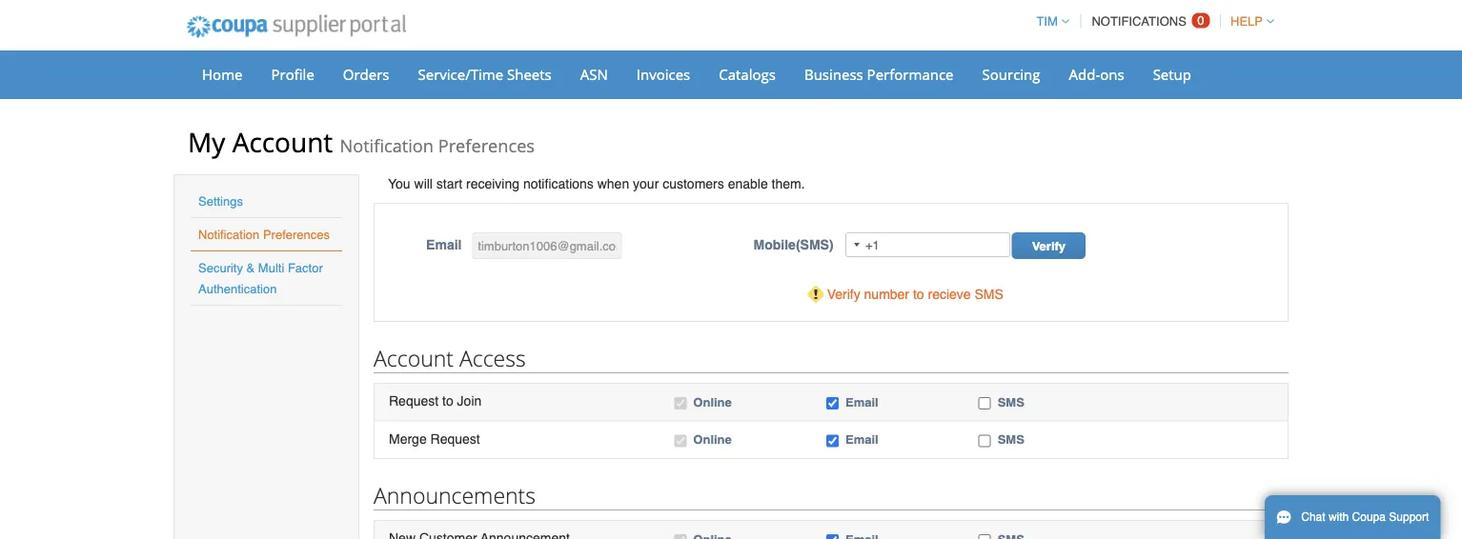 Task type: describe. For each thing, give the bounding box(es) containing it.
tim
[[1037, 14, 1058, 29]]

customers
[[663, 176, 724, 192]]

0 vertical spatial request
[[389, 394, 439, 409]]

0 vertical spatial email
[[426, 237, 462, 253]]

verify number to recieve sms
[[827, 287, 1004, 302]]

business performance
[[805, 64, 954, 84]]

your
[[633, 176, 659, 192]]

online for request to join
[[694, 395, 732, 410]]

asn link
[[568, 60, 621, 89]]

multi
[[258, 261, 284, 275]]

will
[[414, 176, 433, 192]]

you
[[388, 176, 411, 192]]

coupa supplier portal image
[[174, 3, 419, 51]]

sms for merge request
[[998, 433, 1025, 447]]

catalogs
[[719, 64, 776, 84]]

merge request
[[389, 432, 480, 447]]

factor
[[288, 261, 323, 275]]

online for merge request
[[694, 433, 732, 447]]

email for request
[[846, 433, 879, 447]]

&
[[247, 261, 255, 275]]

Telephone country code field
[[847, 234, 866, 257]]

1 vertical spatial request
[[431, 432, 480, 447]]

settings
[[198, 194, 243, 208]]

sourcing link
[[970, 60, 1053, 89]]

you will start receiving notifications when your customers enable them.
[[388, 176, 805, 192]]

notification preferences link
[[198, 227, 330, 242]]

verify for verify number to recieve sms
[[827, 287, 861, 302]]

0 horizontal spatial to
[[442, 394, 454, 409]]

sourcing
[[983, 64, 1041, 84]]

notification preferences
[[198, 227, 330, 242]]

my
[[188, 124, 225, 160]]

my account notification preferences
[[188, 124, 535, 160]]

coupa
[[1353, 511, 1386, 524]]

notifications
[[1092, 14, 1187, 29]]

setup
[[1153, 64, 1192, 84]]

chat
[[1302, 511, 1326, 524]]

security
[[198, 261, 243, 275]]

performance
[[867, 64, 954, 84]]

notifications 0
[[1092, 13, 1205, 29]]

0 horizontal spatial notification
[[198, 227, 260, 242]]

security & multi factor authentication link
[[198, 261, 323, 296]]

authentication
[[198, 282, 277, 296]]

ons
[[1101, 64, 1125, 84]]

add-ons link
[[1057, 60, 1137, 89]]

notifications
[[523, 176, 594, 192]]

notification inside my account notification preferences
[[340, 134, 434, 158]]

recieve
[[928, 287, 971, 302]]

1 vertical spatial account
[[374, 343, 454, 373]]

enable
[[728, 176, 768, 192]]

orders
[[343, 64, 390, 84]]

merge
[[389, 432, 427, 447]]

service/time sheets link
[[406, 60, 564, 89]]

business
[[805, 64, 864, 84]]

0 vertical spatial to
[[913, 287, 925, 302]]



Task type: locate. For each thing, give the bounding box(es) containing it.
notification down settings
[[198, 227, 260, 242]]

telephone country code image
[[854, 243, 860, 247]]

notification up you
[[340, 134, 434, 158]]

1 vertical spatial verify
[[827, 287, 861, 302]]

mobile(sms)
[[754, 237, 834, 253]]

sms for request to join
[[998, 395, 1025, 410]]

account down profile link
[[232, 124, 333, 160]]

business performance link
[[792, 60, 966, 89]]

email
[[426, 237, 462, 253], [846, 395, 879, 410], [846, 433, 879, 447]]

chat with coupa support
[[1302, 511, 1430, 524]]

0 vertical spatial account
[[232, 124, 333, 160]]

tim link
[[1028, 14, 1070, 29]]

2 vertical spatial sms
[[998, 433, 1025, 447]]

catalogs link
[[707, 60, 788, 89]]

verify for verify
[[1032, 239, 1066, 254]]

request
[[389, 394, 439, 409], [431, 432, 480, 447]]

home
[[202, 64, 243, 84]]

help link
[[1222, 14, 1275, 29]]

support
[[1390, 511, 1430, 524]]

0 vertical spatial notification
[[340, 134, 434, 158]]

preferences
[[438, 134, 535, 158], [263, 227, 330, 242]]

1 horizontal spatial preferences
[[438, 134, 535, 158]]

home link
[[190, 60, 255, 89]]

verify inside verify button
[[1032, 239, 1066, 254]]

verify
[[1032, 239, 1066, 254], [827, 287, 861, 302]]

1 vertical spatial online
[[694, 433, 732, 447]]

request down join
[[431, 432, 480, 447]]

navigation containing notifications 0
[[1028, 3, 1275, 40]]

2 online from the top
[[694, 433, 732, 447]]

access
[[460, 343, 526, 373]]

when
[[598, 176, 630, 192]]

help
[[1231, 14, 1263, 29]]

email for to
[[846, 395, 879, 410]]

join
[[457, 394, 482, 409]]

+1 201-555-0123 text field
[[846, 233, 1011, 257]]

add-ons
[[1069, 64, 1125, 84]]

1 online from the top
[[694, 395, 732, 410]]

account up request to join
[[374, 343, 454, 373]]

service/time sheets
[[418, 64, 552, 84]]

security & multi factor authentication
[[198, 261, 323, 296]]

0
[[1198, 13, 1205, 28]]

verify button
[[1012, 233, 1086, 259]]

1 horizontal spatial notification
[[340, 134, 434, 158]]

to left recieve
[[913, 287, 925, 302]]

0 vertical spatial preferences
[[438, 134, 535, 158]]

0 horizontal spatial verify
[[827, 287, 861, 302]]

1 horizontal spatial verify
[[1032, 239, 1066, 254]]

invoices
[[637, 64, 691, 84]]

orders link
[[331, 60, 402, 89]]

request up merge
[[389, 394, 439, 409]]

number
[[864, 287, 910, 302]]

account access
[[374, 343, 526, 373]]

navigation
[[1028, 3, 1275, 40]]

settings link
[[198, 194, 243, 208]]

invoices link
[[624, 60, 703, 89]]

None checkbox
[[979, 398, 991, 410], [674, 435, 687, 448], [674, 535, 687, 540], [979, 535, 991, 540], [979, 398, 991, 410], [674, 435, 687, 448], [674, 535, 687, 540], [979, 535, 991, 540]]

chat with coupa support button
[[1265, 496, 1441, 540]]

start
[[437, 176, 463, 192]]

1 vertical spatial to
[[442, 394, 454, 409]]

1 vertical spatial sms
[[998, 395, 1025, 410]]

them.
[[772, 176, 805, 192]]

2 vertical spatial email
[[846, 433, 879, 447]]

0 horizontal spatial preferences
[[263, 227, 330, 242]]

sheets
[[507, 64, 552, 84]]

None text field
[[472, 233, 622, 259]]

announcements
[[374, 481, 536, 510]]

None checkbox
[[674, 398, 687, 410], [827, 398, 839, 410], [827, 435, 839, 448], [979, 435, 991, 448], [827, 535, 839, 540], [674, 398, 687, 410], [827, 398, 839, 410], [827, 435, 839, 448], [979, 435, 991, 448], [827, 535, 839, 540]]

receiving
[[466, 176, 520, 192]]

0 vertical spatial verify
[[1032, 239, 1066, 254]]

with
[[1329, 511, 1350, 524]]

1 vertical spatial notification
[[198, 227, 260, 242]]

preferences inside my account notification preferences
[[438, 134, 535, 158]]

preferences up factor
[[263, 227, 330, 242]]

account
[[232, 124, 333, 160], [374, 343, 454, 373]]

1 vertical spatial preferences
[[263, 227, 330, 242]]

add-
[[1069, 64, 1101, 84]]

sms
[[975, 287, 1004, 302], [998, 395, 1025, 410], [998, 433, 1025, 447]]

0 vertical spatial sms
[[975, 287, 1004, 302]]

to
[[913, 287, 925, 302], [442, 394, 454, 409]]

preferences up receiving
[[438, 134, 535, 158]]

0 vertical spatial online
[[694, 395, 732, 410]]

setup link
[[1141, 60, 1204, 89]]

profile link
[[259, 60, 327, 89]]

0 horizontal spatial account
[[232, 124, 333, 160]]

1 vertical spatial email
[[846, 395, 879, 410]]

online
[[694, 395, 732, 410], [694, 433, 732, 447]]

1 horizontal spatial to
[[913, 287, 925, 302]]

to left join
[[442, 394, 454, 409]]

asn
[[580, 64, 608, 84]]

request to join
[[389, 394, 482, 409]]

notification
[[340, 134, 434, 158], [198, 227, 260, 242]]

profile
[[271, 64, 314, 84]]

service/time
[[418, 64, 504, 84]]

1 horizontal spatial account
[[374, 343, 454, 373]]



